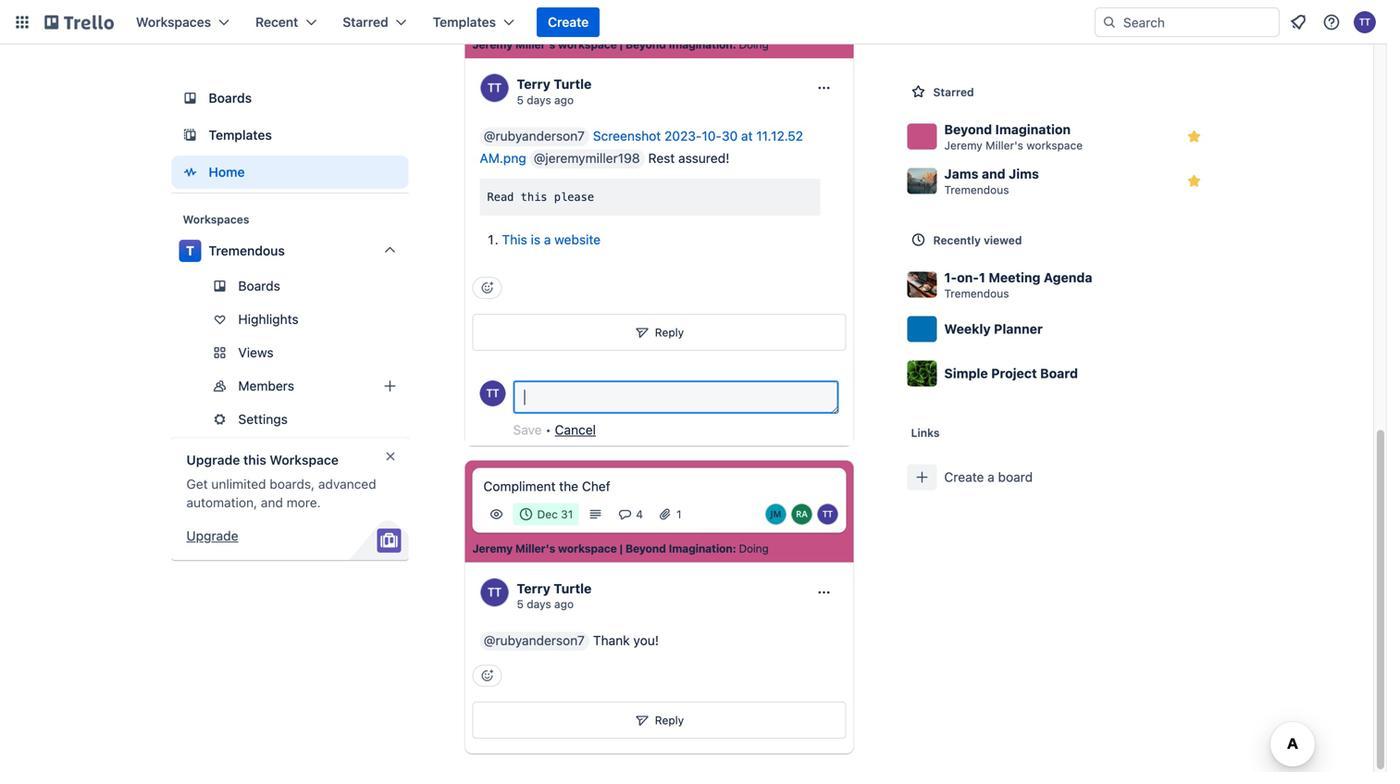 Task type: describe. For each thing, give the bounding box(es) containing it.
1 vertical spatial tremendous
[[209, 243, 285, 258]]

save
[[513, 422, 542, 437]]

upgrade button
[[187, 527, 238, 545]]

this
[[502, 232, 527, 247]]

save button
[[513, 422, 542, 437]]

t
[[186, 243, 194, 258]]

jeremy inside beyond imagination jeremy miller's workspace
[[945, 139, 983, 152]]

recently viewed
[[934, 234, 1022, 246]]

starred button
[[332, 7, 418, 37]]

screenshot
[[593, 128, 661, 143]]

read
[[487, 191, 514, 204]]

highlights
[[238, 312, 299, 327]]

create for create a board
[[945, 469, 984, 484]]

templates inside popup button
[[433, 14, 496, 30]]

| for second beyond imagination link from the top
[[620, 542, 623, 555]]

1 vertical spatial workspaces
[[183, 213, 249, 226]]

create button
[[537, 7, 600, 37]]

30
[[722, 128, 738, 143]]

open information menu image
[[1323, 13, 1341, 31]]

weekly
[[945, 321, 991, 336]]

this is a website
[[502, 232, 601, 247]]

11.12.52
[[757, 128, 804, 143]]

Search field
[[1117, 8, 1279, 36]]

0 vertical spatial imagination
[[669, 38, 733, 51]]

1 : from the top
[[733, 38, 737, 51]]

1 inside 1-on-1 meeting agenda tremendous
[[979, 270, 986, 285]]

1 ago from the top
[[555, 93, 574, 106]]

2 vertical spatial miller's
[[516, 542, 556, 555]]

recent button
[[244, 7, 328, 37]]

and inside "jams and jims tremendous"
[[982, 166, 1006, 181]]

1 jeremy miller's workspace | beyond imagination : doing from the top
[[473, 38, 769, 51]]

jams
[[945, 166, 979, 181]]

31
[[561, 508, 573, 521]]

board image
[[179, 87, 201, 109]]

5 for second add reaction icon from the top
[[517, 598, 524, 611]]

the
[[559, 479, 579, 494]]

recent
[[256, 14, 298, 30]]

more.
[[287, 495, 321, 510]]

upgrade for upgrade this workspace get unlimited boards, advanced automation, and more.
[[187, 452, 240, 467]]

dec
[[537, 508, 558, 521]]

jams and jims tremendous
[[945, 166, 1040, 196]]

1-
[[945, 270, 957, 285]]

is
[[531, 232, 541, 247]]

miller's inside beyond imagination jeremy miller's workspace
[[986, 139, 1024, 152]]

terry turtle (terryturtle) image
[[1354, 11, 1377, 33]]

this for upgrade
[[243, 452, 266, 467]]

boards link for highlights
[[172, 271, 409, 301]]

compliment the chef
[[484, 479, 611, 494]]

this is a website link
[[502, 232, 601, 247]]

jims
[[1009, 166, 1040, 181]]

tremendous inside "jams and jims tremendous"
[[945, 183, 1010, 196]]

home link
[[172, 156, 409, 189]]

assured!
[[679, 150, 730, 166]]

1 reply from the top
[[655, 326, 684, 339]]

add image
[[379, 375, 401, 397]]

2 vertical spatial jeremy
[[473, 542, 513, 555]]

boards,
[[270, 476, 315, 492]]

meeting
[[989, 270, 1041, 285]]

create a board button
[[900, 455, 1217, 499]]

templates button
[[422, 7, 526, 37]]

0 vertical spatial beyond
[[626, 38, 666, 51]]

0 vertical spatial miller's
[[516, 38, 556, 51]]

@jeremymiller198
[[534, 150, 640, 166]]

screenshot 2023-10-30 at 11.12.52 am.png link
[[480, 128, 804, 166]]

weekly planner link
[[900, 307, 1217, 351]]

click to unstar beyond imagination. it will be removed from your starred list. image
[[1185, 127, 1204, 146]]

members
[[238, 378, 294, 393]]

workspace inside beyond imagination jeremy miller's workspace
[[1027, 139, 1083, 152]]

workspace
[[270, 452, 339, 467]]

boards link for templates
[[172, 81, 409, 115]]

highlights link
[[172, 305, 409, 334]]

1 days from the top
[[527, 93, 551, 106]]

1 beyond imagination link from the top
[[626, 37, 733, 52]]

2 add reaction image from the top
[[473, 664, 502, 687]]

1 vertical spatial templates
[[209, 127, 272, 143]]

2 vertical spatial imagination
[[669, 542, 733, 555]]

workspaces inside workspaces dropdown button
[[136, 14, 211, 30]]

@jeremymiller198 rest assured!
[[534, 150, 730, 166]]

automation,
[[187, 495, 257, 510]]

2 reply from the top
[[655, 714, 684, 726]]

you!
[[634, 633, 659, 648]]

website
[[555, 232, 601, 247]]

| for second beyond imagination link from the bottom
[[620, 38, 623, 51]]

starred inside popup button
[[343, 14, 389, 30]]

2 : from the top
[[733, 542, 737, 555]]

compliment
[[484, 479, 556, 494]]

unlimited
[[211, 476, 266, 492]]

upgrade this workspace get unlimited boards, advanced automation, and more.
[[187, 452, 376, 510]]

create a board
[[945, 469, 1033, 484]]

0 horizontal spatial 1
[[677, 508, 682, 521]]

on-
[[957, 270, 979, 285]]

agenda
[[1044, 270, 1093, 285]]

10-
[[702, 128, 722, 143]]



Task type: locate. For each thing, give the bounding box(es) containing it.
tremendous down on-
[[945, 287, 1010, 300]]

cancel
[[555, 422, 596, 437]]

workspace down create button
[[558, 38, 617, 51]]

a
[[544, 232, 551, 247], [988, 469, 995, 484]]

1 vertical spatial @rubyanderson7
[[484, 633, 585, 648]]

1 horizontal spatial a
[[988, 469, 995, 484]]

0 vertical spatial reply button
[[473, 314, 847, 351]]

1 doing from the top
[[739, 38, 769, 51]]

get
[[187, 476, 208, 492]]

boards for templates
[[209, 90, 252, 106]]

terry
[[517, 77, 551, 92], [517, 581, 551, 596]]

0 vertical spatial days
[[527, 93, 551, 106]]

miller's down the dec
[[516, 542, 556, 555]]

0 vertical spatial reply
[[655, 326, 684, 339]]

1 vertical spatial workspace
[[1027, 139, 1083, 152]]

board
[[1041, 365, 1079, 381]]

1 vertical spatial jeremy miller's workspace | beyond imagination : doing
[[473, 542, 769, 555]]

1 5 from the top
[[517, 93, 524, 106]]

imagination inside beyond imagination jeremy miller's workspace
[[996, 122, 1071, 137]]

boards up highlights in the left of the page
[[238, 278, 280, 293]]

1 terry from the top
[[517, 77, 551, 92]]

boards for highlights
[[238, 278, 280, 293]]

workspaces button
[[125, 7, 241, 37]]

please
[[554, 191, 594, 204]]

0 vertical spatial beyond imagination link
[[626, 37, 733, 52]]

1 @rubyanderson7 from the top
[[484, 128, 585, 143]]

1 vertical spatial imagination
[[996, 122, 1071, 137]]

1 vertical spatial this
[[243, 452, 266, 467]]

boards right board image at the top of page
[[209, 90, 252, 106]]

1 right 4
[[677, 508, 682, 521]]

templates up the "home"
[[209, 127, 272, 143]]

2 days from the top
[[527, 598, 551, 611]]

1 horizontal spatial create
[[945, 469, 984, 484]]

jeremy down templates popup button
[[473, 38, 513, 51]]

5 up @rubyanderson7 thank you! in the bottom of the page
[[517, 598, 524, 611]]

and
[[982, 166, 1006, 181], [261, 495, 283, 510]]

terry turtle 5 days ago up @rubyanderson7 thank you! in the bottom of the page
[[517, 581, 592, 611]]

0 notifications image
[[1288, 11, 1310, 33]]

this for read
[[521, 191, 548, 204]]

planner
[[994, 321, 1043, 336]]

starred up beyond imagination jeremy miller's workspace
[[934, 85, 975, 98]]

miller's down create button
[[516, 38, 556, 51]]

beyond
[[626, 38, 666, 51], [945, 122, 993, 137], [626, 542, 666, 555]]

upgrade
[[187, 452, 240, 467], [187, 528, 238, 543]]

1 vertical spatial beyond
[[945, 122, 993, 137]]

add reaction image
[[473, 277, 502, 299], [473, 664, 502, 687]]

template board image
[[179, 124, 201, 146]]

reply button for second add reaction icon from the top
[[473, 702, 847, 739]]

0 vertical spatial :
[[733, 38, 737, 51]]

0 vertical spatial terry turtle 5 days ago
[[517, 77, 592, 106]]

boards link up highlights link
[[172, 271, 409, 301]]

0 vertical spatial terry
[[517, 77, 551, 92]]

2 vertical spatial tremendous
[[945, 287, 1010, 300]]

and inside upgrade this workspace get unlimited boards, advanced automation, and more.
[[261, 495, 283, 510]]

jeremy down compliment
[[473, 542, 513, 555]]

views link
[[172, 338, 409, 368]]

1 vertical spatial reply button
[[473, 702, 847, 739]]

2 jeremy miller's workspace | beyond imagination : doing from the top
[[473, 542, 769, 555]]

1 turtle from the top
[[554, 77, 592, 92]]

terry turtle 5 days ago for second add reaction icon from the bottom
[[517, 77, 592, 106]]

1 right "1-"
[[979, 270, 986, 285]]

back to home image
[[44, 7, 114, 37]]

0 vertical spatial turtle
[[554, 77, 592, 92]]

0 vertical spatial upgrade
[[187, 452, 240, 467]]

and left jims
[[982, 166, 1006, 181]]

jeremy up jams
[[945, 139, 983, 152]]

add reaction image down "this"
[[473, 277, 502, 299]]

am.png
[[480, 150, 526, 166]]

1 vertical spatial and
[[261, 495, 283, 510]]

1 vertical spatial ago
[[555, 598, 574, 611]]

this right read
[[521, 191, 548, 204]]

tremendous down jams
[[945, 183, 1010, 196]]

5 up am.png
[[517, 93, 524, 106]]

ago up @rubyanderson7 thank you! in the bottom of the page
[[555, 598, 574, 611]]

a right is
[[544, 232, 551, 247]]

0 vertical spatial workspace
[[558, 38, 617, 51]]

this up unlimited
[[243, 452, 266, 467]]

templates link
[[172, 118, 409, 152]]

a left board
[[988, 469, 995, 484]]

2 doing from the top
[[739, 542, 769, 555]]

create inside button
[[945, 469, 984, 484]]

templates right starred popup button in the top of the page
[[433, 14, 496, 30]]

1 vertical spatial boards link
[[172, 271, 409, 301]]

0 vertical spatial 1
[[979, 270, 986, 285]]

this inside upgrade this workspace get unlimited boards, advanced automation, and more.
[[243, 452, 266, 467]]

upgrade for upgrade
[[187, 528, 238, 543]]

1 vertical spatial a
[[988, 469, 995, 484]]

tremendous right t
[[209, 243, 285, 258]]

0 vertical spatial doing
[[739, 38, 769, 51]]

2 @rubyanderson7 from the top
[[484, 633, 585, 648]]

beyond imagination link up 2023-
[[626, 37, 733, 52]]

2 | from the top
[[620, 542, 623, 555]]

1 vertical spatial miller's
[[986, 139, 1024, 152]]

1 vertical spatial reply
[[655, 714, 684, 726]]

templates
[[433, 14, 496, 30], [209, 127, 272, 143]]

simple
[[945, 365, 988, 381]]

0 horizontal spatial templates
[[209, 127, 272, 143]]

starred right recent popup button
[[343, 14, 389, 30]]

reply button
[[473, 314, 847, 351], [473, 702, 847, 739]]

workspace up jims
[[1027, 139, 1083, 152]]

2 turtle from the top
[[554, 581, 592, 596]]

2 boards link from the top
[[172, 271, 409, 301]]

ago
[[555, 93, 574, 106], [555, 598, 574, 611]]

starred
[[343, 14, 389, 30], [934, 85, 975, 98]]

this
[[521, 191, 548, 204], [243, 452, 266, 467]]

1 vertical spatial |
[[620, 542, 623, 555]]

0 horizontal spatial starred
[[343, 14, 389, 30]]

0 horizontal spatial this
[[243, 452, 266, 467]]

@rubyanderson7 for @rubyanderson7
[[484, 128, 585, 143]]

@rubyanderson7 left thank in the left of the page
[[484, 633, 585, 648]]

0 vertical spatial tremendous
[[945, 183, 1010, 196]]

simple project board link
[[900, 351, 1217, 396]]

2 reply button from the top
[[473, 702, 847, 739]]

2 vertical spatial workspace
[[558, 542, 617, 555]]

5
[[517, 93, 524, 106], [517, 598, 524, 611]]

0 vertical spatial boards link
[[172, 81, 409, 115]]

miller's
[[516, 38, 556, 51], [986, 139, 1024, 152], [516, 542, 556, 555]]

simple project board
[[945, 365, 1079, 381]]

1 horizontal spatial and
[[982, 166, 1006, 181]]

1 vertical spatial days
[[527, 598, 551, 611]]

days up @jeremymiller198
[[527, 93, 551, 106]]

1 horizontal spatial 1
[[979, 270, 986, 285]]

1 horizontal spatial starred
[[934, 85, 975, 98]]

weekly planner
[[945, 321, 1043, 336]]

1 vertical spatial boards
[[238, 278, 280, 293]]

create inside button
[[548, 14, 589, 30]]

1 add reaction image from the top
[[473, 277, 502, 299]]

1
[[979, 270, 986, 285], [677, 508, 682, 521]]

workspaces up t
[[183, 213, 249, 226]]

jeremy
[[473, 38, 513, 51], [945, 139, 983, 152], [473, 542, 513, 555]]

terry up @rubyanderson7 thank you! in the bottom of the page
[[517, 581, 551, 596]]

beyond imagination link down 4
[[626, 541, 733, 556]]

1 horizontal spatial templates
[[433, 14, 496, 30]]

click to unstar jams and jims. it will be removed from your starred list. image
[[1185, 172, 1204, 190]]

1 vertical spatial upgrade
[[187, 528, 238, 543]]

0 vertical spatial boards
[[209, 90, 252, 106]]

read this please
[[487, 191, 594, 204]]

a inside button
[[988, 469, 995, 484]]

beyond imagination link
[[626, 37, 733, 52], [626, 541, 733, 556]]

project
[[992, 365, 1037, 381]]

1 upgrade from the top
[[187, 452, 240, 467]]

workspaces
[[136, 14, 211, 30], [183, 213, 249, 226]]

2 vertical spatial beyond
[[626, 542, 666, 555]]

board
[[998, 469, 1033, 484]]

upgrade up get at bottom left
[[187, 452, 240, 467]]

settings link
[[172, 405, 409, 434]]

|
[[620, 38, 623, 51], [620, 542, 623, 555]]

1 boards link from the top
[[172, 81, 409, 115]]

and down boards,
[[261, 495, 283, 510]]

home image
[[179, 161, 201, 183]]

@rubyanderson7 for @rubyanderson7 thank you!
[[484, 633, 585, 648]]

0 horizontal spatial create
[[548, 14, 589, 30]]

None text field
[[513, 381, 839, 414]]

0 vertical spatial jeremy
[[473, 38, 513, 51]]

links
[[911, 426, 940, 439]]

1 vertical spatial beyond imagination link
[[626, 541, 733, 556]]

jeremy miller's workspace | beyond imagination : doing down create button
[[473, 38, 769, 51]]

1 vertical spatial :
[[733, 542, 737, 555]]

workspace
[[558, 38, 617, 51], [1027, 139, 1083, 152], [558, 542, 617, 555]]

@rubyanderson7
[[484, 128, 585, 143], [484, 633, 585, 648]]

boards
[[209, 90, 252, 106], [238, 278, 280, 293]]

thank
[[593, 633, 630, 648]]

1 | from the top
[[620, 38, 623, 51]]

cancel button
[[555, 422, 596, 437]]

home
[[209, 164, 245, 180]]

1 reply button from the top
[[473, 314, 847, 351]]

workspace down 31
[[558, 542, 617, 555]]

0 vertical spatial ago
[[555, 93, 574, 106]]

1 vertical spatial doing
[[739, 542, 769, 555]]

beyond imagination jeremy miller's workspace
[[945, 122, 1083, 152]]

1 horizontal spatial this
[[521, 191, 548, 204]]

0 vertical spatial |
[[620, 38, 623, 51]]

1 vertical spatial add reaction image
[[473, 664, 502, 687]]

0 vertical spatial add reaction image
[[473, 277, 502, 299]]

2 terry turtle 5 days ago from the top
[[517, 581, 592, 611]]

views
[[238, 345, 274, 360]]

1 vertical spatial starred
[[934, 85, 975, 98]]

reply button for second add reaction icon from the bottom
[[473, 314, 847, 351]]

@rubyanderson7 up am.png
[[484, 128, 585, 143]]

2 5 from the top
[[517, 598, 524, 611]]

advanced
[[318, 476, 376, 492]]

search image
[[1103, 15, 1117, 30]]

1 vertical spatial turtle
[[554, 581, 592, 596]]

tremendous inside 1-on-1 meeting agenda tremendous
[[945, 287, 1010, 300]]

chef
[[582, 479, 611, 494]]

viewed
[[984, 234, 1022, 246]]

ago up @jeremymiller198
[[555, 93, 574, 106]]

0 vertical spatial jeremy miller's workspace | beyond imagination : doing
[[473, 38, 769, 51]]

screenshot 2023-10-30 at 11.12.52 am.png
[[480, 128, 804, 166]]

2 beyond imagination link from the top
[[626, 541, 733, 556]]

0 vertical spatial a
[[544, 232, 551, 247]]

terry turtle 5 days ago
[[517, 77, 592, 106], [517, 581, 592, 611]]

2 ago from the top
[[555, 598, 574, 611]]

doing
[[739, 38, 769, 51], [739, 542, 769, 555]]

upgrade down automation,
[[187, 528, 238, 543]]

1 vertical spatial terry turtle 5 days ago
[[517, 581, 592, 611]]

reply
[[655, 326, 684, 339], [655, 714, 684, 726]]

5 for second add reaction icon from the bottom
[[517, 93, 524, 106]]

create for create
[[548, 14, 589, 30]]

1 vertical spatial 5
[[517, 598, 524, 611]]

recently
[[934, 234, 981, 246]]

1 vertical spatial jeremy
[[945, 139, 983, 152]]

0 horizontal spatial and
[[261, 495, 283, 510]]

workspaces up board image at the top of page
[[136, 14, 211, 30]]

4
[[636, 508, 643, 521]]

boards link
[[172, 81, 409, 115], [172, 271, 409, 301]]

1 vertical spatial terry
[[517, 581, 551, 596]]

1 vertical spatial 1
[[677, 508, 682, 521]]

@rubyanderson7 thank you!
[[484, 633, 659, 648]]

2 terry from the top
[[517, 581, 551, 596]]

rest
[[649, 150, 675, 166]]

turtle down create button
[[554, 77, 592, 92]]

turtle up @rubyanderson7 thank you! in the bottom of the page
[[554, 581, 592, 596]]

0 vertical spatial create
[[548, 14, 589, 30]]

jeremy miller's workspace | beyond imagination : doing down 4
[[473, 542, 769, 555]]

create
[[548, 14, 589, 30], [945, 469, 984, 484]]

upgrade inside upgrade this workspace get unlimited boards, advanced automation, and more.
[[187, 452, 240, 467]]

0 horizontal spatial a
[[544, 232, 551, 247]]

boards link up templates link
[[172, 81, 409, 115]]

imagination
[[669, 38, 733, 51], [996, 122, 1071, 137], [669, 542, 733, 555]]

0 vertical spatial @rubyanderson7
[[484, 128, 585, 143]]

0 vertical spatial workspaces
[[136, 14, 211, 30]]

0 vertical spatial and
[[982, 166, 1006, 181]]

0 vertical spatial starred
[[343, 14, 389, 30]]

add reaction image down @rubyanderson7 thank you! in the bottom of the page
[[473, 664, 502, 687]]

1-on-1 meeting agenda tremendous
[[945, 270, 1093, 300]]

0 vertical spatial templates
[[433, 14, 496, 30]]

2023-
[[665, 128, 702, 143]]

1 terry turtle 5 days ago from the top
[[517, 77, 592, 106]]

beyond inside beyond imagination jeremy miller's workspace
[[945, 122, 993, 137]]

0 vertical spatial this
[[521, 191, 548, 204]]

at
[[741, 128, 753, 143]]

terry turtle 5 days ago down create button
[[517, 77, 592, 106]]

0 vertical spatial 5
[[517, 93, 524, 106]]

tremendous
[[945, 183, 1010, 196], [209, 243, 285, 258], [945, 287, 1010, 300]]

days up @rubyanderson7 thank you! in the bottom of the page
[[527, 598, 551, 611]]

settings
[[238, 411, 288, 427]]

dec 31
[[537, 508, 573, 521]]

1 vertical spatial create
[[945, 469, 984, 484]]

terry turtle 5 days ago for second add reaction icon from the top
[[517, 581, 592, 611]]

primary element
[[0, 0, 1388, 44]]

2 upgrade from the top
[[187, 528, 238, 543]]

members link
[[172, 371, 409, 401]]

terry down create button
[[517, 77, 551, 92]]

miller's up jims
[[986, 139, 1024, 152]]



Task type: vqa. For each thing, say whether or not it's contained in the screenshot.
the topmost |
yes



